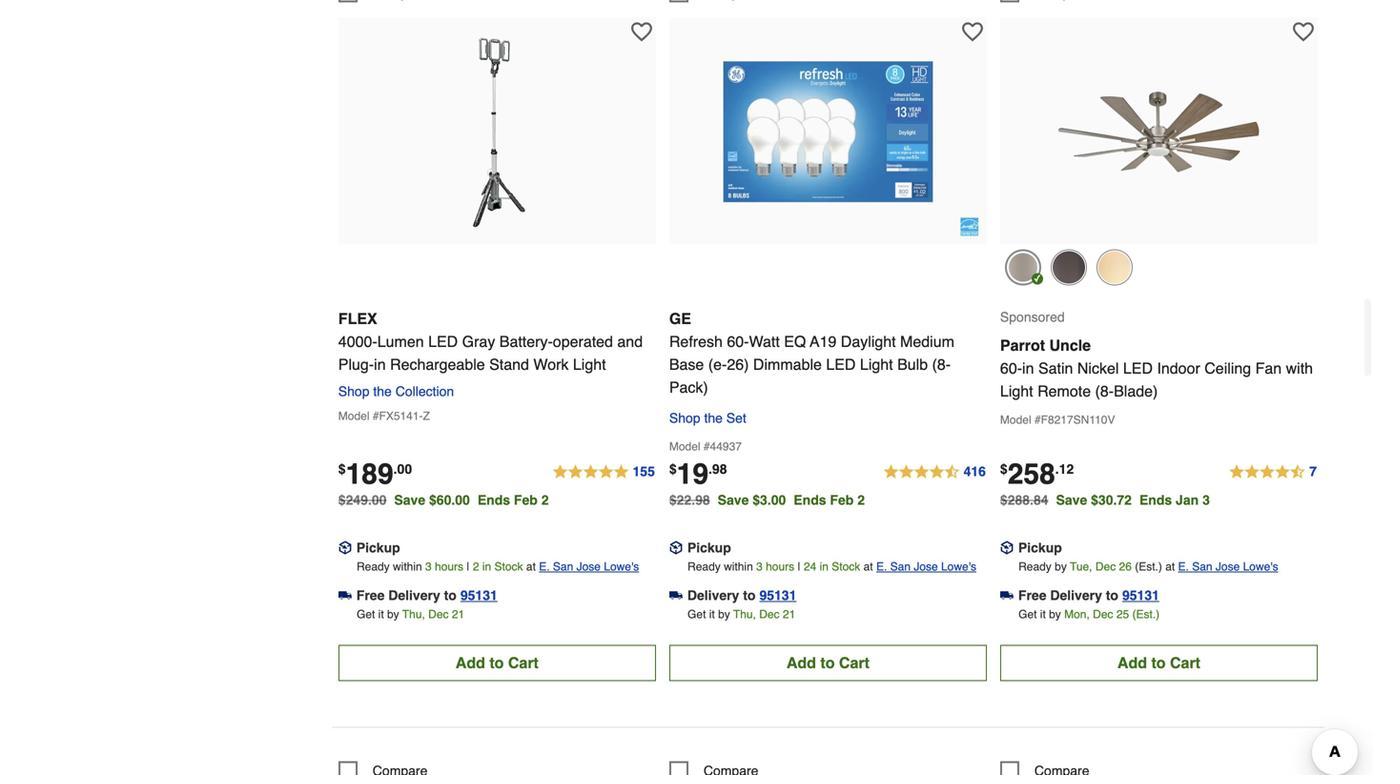 Task type: locate. For each thing, give the bounding box(es) containing it.
delivery for ready by
[[1051, 588, 1103, 603]]

ready left tue,
[[1019, 560, 1052, 574]]

1 thu, from the left
[[402, 608, 425, 621]]

2 horizontal spatial delivery
[[1051, 588, 1103, 603]]

(est.) right 25
[[1133, 608, 1160, 621]]

2 4.5 stars image from the left
[[1229, 461, 1318, 484]]

0 horizontal spatial 95131
[[461, 588, 498, 603]]

2 horizontal spatial ends
[[1140, 493, 1173, 508]]

light inside flex 4000-lumen led gray battery-operated and plug-in rechargeable stand work light
[[573, 356, 606, 373]]

feb up ready within 3 hours | 2 in stock at e. san jose lowe's
[[514, 493, 538, 508]]

free delivery to 95131
[[357, 588, 498, 603], [1019, 588, 1160, 603]]

2 horizontal spatial ready
[[1019, 560, 1052, 574]]

$ right 155
[[670, 462, 677, 477]]

2 horizontal spatial 2
[[858, 493, 865, 508]]

actual price $19.98 element
[[670, 458, 727, 491]]

| left 24
[[798, 560, 801, 574]]

2 thu, from the left
[[734, 608, 756, 621]]

san for delivery to 95131
[[891, 560, 911, 574]]

shop the collection
[[338, 384, 454, 399]]

2 | from the left
[[798, 560, 801, 574]]

in down savings save $60.00 element
[[483, 560, 491, 574]]

watt
[[749, 333, 780, 350]]

oil rubbed bronze image
[[1051, 249, 1087, 286]]

2 horizontal spatial model
[[1001, 413, 1032, 427]]

1 horizontal spatial led
[[826, 356, 856, 373]]

1 horizontal spatial e. san jose lowe's button
[[877, 557, 977, 576]]

2 hours from the left
[[766, 560, 795, 574]]

1 horizontal spatial pickup image
[[670, 541, 683, 555]]

3
[[1203, 493, 1210, 508], [425, 560, 432, 574], [757, 560, 763, 574]]

1 within from the left
[[393, 560, 422, 574]]

fan
[[1256, 359, 1282, 377]]

operated
[[553, 333, 613, 350]]

2 up ready within 3 hours | 24 in stock at e. san jose lowe's
[[858, 493, 865, 508]]

0 horizontal spatial #
[[373, 410, 379, 423]]

ready up delivery to 95131
[[688, 560, 721, 574]]

stock down savings save $60.00 element
[[495, 560, 523, 574]]

jan
[[1176, 493, 1199, 508]]

2 cart from the left
[[839, 654, 870, 672]]

save
[[394, 493, 426, 508], [718, 493, 749, 508], [1057, 493, 1088, 508]]

dec down ready within 3 hours | 2 in stock at e. san jose lowe's
[[428, 608, 449, 621]]

0 horizontal spatial shop
[[338, 384, 370, 399]]

1 horizontal spatial delivery
[[688, 588, 740, 603]]

nickel
[[1078, 359, 1119, 377]]

ends
[[478, 493, 510, 508], [794, 493, 827, 508], [1140, 493, 1173, 508]]

(8- down nickel
[[1096, 382, 1114, 400]]

.12
[[1056, 462, 1074, 477]]

0 horizontal spatial light
[[573, 356, 606, 373]]

2 e. from the left
[[877, 560, 887, 574]]

1 free delivery to 95131 from the left
[[357, 588, 498, 603]]

95131 button down ready within 3 hours | 24 in stock at e. san jose lowe's
[[760, 586, 797, 605]]

get it by thu, dec 21
[[357, 608, 465, 621], [688, 608, 796, 621]]

in inside flex 4000-lumen led gray battery-operated and plug-in rechargeable stand work light
[[374, 356, 386, 373]]

1 free from the left
[[357, 588, 385, 603]]

thu, for delivery
[[402, 608, 425, 621]]

2 e. san jose lowe's button from the left
[[877, 557, 977, 576]]

1 horizontal spatial save
[[718, 493, 749, 508]]

in down lumen
[[374, 356, 386, 373]]

# down remote
[[1035, 413, 1041, 427]]

0 horizontal spatial lowe's
[[604, 560, 639, 574]]

2 horizontal spatial 95131 button
[[1123, 586, 1160, 605]]

$249.00 save $60.00 ends feb 2
[[338, 493, 549, 508]]

model
[[338, 410, 370, 423], [1001, 413, 1032, 427], [670, 440, 701, 453]]

1 horizontal spatial at
[[864, 560, 873, 574]]

(est.) right 26
[[1135, 560, 1163, 574]]

2 horizontal spatial e.
[[1179, 560, 1189, 574]]

1 heart outline image from the left
[[631, 21, 652, 42]]

lumen
[[377, 333, 424, 350]]

shop down 'plug-'
[[338, 384, 370, 399]]

energy star qualified image
[[961, 217, 980, 236]]

1 horizontal spatial shop
[[670, 410, 701, 426]]

# down shop the collection
[[373, 410, 379, 423]]

ends right $60.00
[[478, 493, 510, 508]]

the for in
[[373, 384, 392, 399]]

1 horizontal spatial (8-
[[1096, 382, 1114, 400]]

1 horizontal spatial free delivery to 95131
[[1019, 588, 1160, 603]]

in down parrot
[[1023, 359, 1035, 377]]

model # f8217sn110v
[[1001, 413, 1116, 427]]

stock for delivery to 95131
[[832, 560, 861, 574]]

1 horizontal spatial $
[[670, 462, 677, 477]]

hours down $60.00
[[435, 560, 464, 574]]

2 get from the left
[[688, 608, 706, 621]]

feb for 189
[[514, 493, 538, 508]]

95131 for get it by mon, dec 25 (est.)
[[1123, 588, 1160, 603]]

60- up "26)"
[[727, 333, 749, 350]]

0 horizontal spatial save
[[394, 493, 426, 508]]

shop
[[338, 384, 370, 399], [670, 410, 701, 426]]

0 horizontal spatial get
[[357, 608, 375, 621]]

$288.84
[[1001, 493, 1049, 508]]

with
[[1286, 359, 1314, 377]]

3 right jan
[[1203, 493, 1210, 508]]

$ 258 .12
[[1001, 458, 1074, 491]]

1 horizontal spatial 95131
[[760, 588, 797, 603]]

2 it from the left
[[709, 608, 715, 621]]

1 horizontal spatial ends feb 2 element
[[794, 493, 873, 508]]

delivery
[[388, 588, 440, 603], [688, 588, 740, 603], [1051, 588, 1103, 603]]

3 95131 from the left
[[1123, 588, 1160, 603]]

|
[[467, 560, 470, 574], [798, 560, 801, 574]]

the inside shop the set link
[[704, 410, 723, 426]]

1 horizontal spatial truck filled image
[[1001, 589, 1014, 602]]

$60.00
[[429, 493, 470, 508]]

1 e. from the left
[[539, 560, 550, 574]]

pickup image down $22.98 in the bottom of the page
[[670, 541, 683, 555]]

truck filled image
[[670, 589, 683, 602], [1001, 589, 1014, 602]]

95131 button down ready within 3 hours | 2 in stock at e. san jose lowe's
[[461, 586, 498, 605]]

lowe's
[[604, 560, 639, 574], [942, 560, 977, 574], [1244, 560, 1279, 574]]

ends left jan
[[1140, 493, 1173, 508]]

stock right 24
[[832, 560, 861, 574]]

0 vertical spatial shop
[[338, 384, 370, 399]]

0 vertical spatial (8-
[[933, 356, 951, 373]]

95131
[[461, 588, 498, 603], [760, 588, 797, 603], [1123, 588, 1160, 603]]

3 $ from the left
[[1001, 462, 1008, 477]]

the
[[373, 384, 392, 399], [704, 410, 723, 426]]

# for 4000-lumen led gray battery-operated and plug-in rechargeable stand work light
[[373, 410, 379, 423]]

by for ready by tue, dec 26 (est.) at e. san jose lowe's
[[1049, 608, 1062, 621]]

dec
[[1096, 560, 1116, 574], [428, 608, 449, 621], [760, 608, 780, 621], [1093, 608, 1114, 621]]

1 horizontal spatial ends
[[794, 493, 827, 508]]

1 ends feb 2 element from the left
[[478, 493, 557, 508]]

jose
[[577, 560, 601, 574], [914, 560, 938, 574], [1216, 560, 1240, 574]]

0 horizontal spatial 95131 button
[[461, 586, 498, 605]]

1 horizontal spatial jose
[[914, 560, 938, 574]]

3 it from the left
[[1041, 608, 1046, 621]]

model for 4000-lumen led gray battery-operated and plug-in rechargeable stand work light
[[338, 410, 370, 423]]

95131 for get it by thu, dec 21
[[461, 588, 498, 603]]

2 ready from the left
[[688, 560, 721, 574]]

4.5 stars image containing 7
[[1229, 461, 1318, 484]]

189
[[346, 458, 394, 491]]

95131 down ready within 3 hours | 24 in stock at e. san jose lowe's
[[760, 588, 797, 603]]

2 ends feb 2 element from the left
[[794, 493, 873, 508]]

truck filled image down pickup icon
[[1001, 589, 1014, 602]]

2 horizontal spatial at
[[1166, 560, 1175, 574]]

by
[[1055, 560, 1067, 574], [387, 608, 399, 621], [718, 608, 730, 621], [1049, 608, 1062, 621]]

0 horizontal spatial hours
[[435, 560, 464, 574]]

1 horizontal spatial cart
[[839, 654, 870, 672]]

ends feb 2 element
[[478, 493, 557, 508], [794, 493, 873, 508]]

155
[[633, 464, 655, 479]]

eq
[[784, 333, 806, 350]]

60- down parrot
[[1001, 359, 1023, 377]]

| down savings save $60.00 element
[[467, 560, 470, 574]]

z
[[423, 410, 430, 423]]

model up 19 at bottom
[[670, 440, 701, 453]]

get
[[357, 608, 375, 621], [688, 608, 706, 621], [1019, 608, 1037, 621]]

2 for 189
[[542, 493, 549, 508]]

2 horizontal spatial it
[[1041, 608, 1046, 621]]

1 horizontal spatial pickup
[[688, 540, 731, 555]]

3 95131 button from the left
[[1123, 586, 1160, 605]]

1000444975 element
[[670, 0, 759, 2]]

0 horizontal spatial 60-
[[727, 333, 749, 350]]

e. san jose lowe's button for ready within 3 hours | 24 in stock at e. san jose lowe's
[[877, 557, 977, 576]]

1 95131 button from the left
[[461, 586, 498, 605]]

at right 24
[[864, 560, 873, 574]]

$ up $249.00
[[338, 462, 346, 477]]

pickup image
[[338, 541, 352, 555], [670, 541, 683, 555]]

1 horizontal spatial model
[[670, 440, 701, 453]]

1 | from the left
[[467, 560, 470, 574]]

0 horizontal spatial e. san jose lowe's button
[[539, 557, 639, 576]]

0 horizontal spatial truck filled image
[[670, 589, 683, 602]]

(8- down medium
[[933, 356, 951, 373]]

free right truck filled icon
[[357, 588, 385, 603]]

1 horizontal spatial |
[[798, 560, 801, 574]]

feb for 19
[[830, 493, 854, 508]]

shop the collection link
[[338, 384, 462, 399]]

battery-
[[500, 333, 553, 350]]

1 horizontal spatial it
[[709, 608, 715, 621]]

3 ready from the left
[[1019, 560, 1052, 574]]

free up get it by mon, dec 25 (est.)
[[1019, 588, 1047, 603]]

1 hours from the left
[[435, 560, 464, 574]]

0 horizontal spatial $
[[338, 462, 346, 477]]

2 horizontal spatial save
[[1057, 493, 1088, 508]]

hours for 95131
[[766, 560, 795, 574]]

feb
[[514, 493, 538, 508], [830, 493, 854, 508]]

pickup image up truck filled icon
[[338, 541, 352, 555]]

0 horizontal spatial san
[[553, 560, 574, 574]]

save down .98
[[718, 493, 749, 508]]

1 horizontal spatial feb
[[830, 493, 854, 508]]

pickup
[[357, 540, 400, 555], [688, 540, 731, 555], [1019, 540, 1063, 555]]

within down $249.00 save $60.00 ends feb 2
[[393, 560, 422, 574]]

$ for 258
[[1001, 462, 1008, 477]]

satin nickel image
[[1005, 249, 1042, 286]]

$ inside $ 258 .12
[[1001, 462, 1008, 477]]

$30.72
[[1091, 493, 1132, 508]]

truck filled image left delivery to 95131
[[670, 589, 683, 602]]

hours
[[435, 560, 464, 574], [766, 560, 795, 574]]

2 feb from the left
[[830, 493, 854, 508]]

ready down $249.00
[[357, 560, 390, 574]]

2 horizontal spatial light
[[1001, 382, 1034, 400]]

shop for 4000-lumen led gray battery-operated and plug-in rechargeable stand work light
[[338, 384, 370, 399]]

0 horizontal spatial ends
[[478, 493, 510, 508]]

save down .12 at the bottom of page
[[1057, 493, 1088, 508]]

1 it from the left
[[378, 608, 384, 621]]

save down .00
[[394, 493, 426, 508]]

hours left 24
[[766, 560, 795, 574]]

led up blade)
[[1124, 359, 1153, 377]]

1 4.5 stars image from the left
[[883, 461, 987, 484]]

1 horizontal spatial 60-
[[1001, 359, 1023, 377]]

free delivery to 95131 down ready within 3 hours | 2 in stock at e. san jose lowe's
[[357, 588, 498, 603]]

1 95131 from the left
[[461, 588, 498, 603]]

0 horizontal spatial model
[[338, 410, 370, 423]]

gerefresh 60-watt eq a19 daylight medium base (e-26) dimmable led light bulb (8-pack) element
[[670, 17, 987, 244]]

2 pickup image from the left
[[670, 541, 683, 555]]

$ inside the $ 189 .00
[[338, 462, 346, 477]]

it for ready by tue, dec 26 (est.) at e. san jose lowe's
[[1041, 608, 1046, 621]]

2 95131 button from the left
[[760, 586, 797, 605]]

within up delivery to 95131
[[724, 560, 753, 574]]

2 save from the left
[[718, 493, 749, 508]]

1 at from the left
[[526, 560, 536, 574]]

2 ends from the left
[[794, 493, 827, 508]]

1 ready from the left
[[357, 560, 390, 574]]

1 horizontal spatial stock
[[832, 560, 861, 574]]

1 get it by thu, dec 21 from the left
[[357, 608, 465, 621]]

4.5 stars image
[[883, 461, 987, 484], [1229, 461, 1318, 484]]

1 jose from the left
[[577, 560, 601, 574]]

3 up delivery to 95131
[[757, 560, 763, 574]]

0 horizontal spatial (8-
[[933, 356, 951, 373]]

light for led
[[860, 356, 893, 373]]

savings save $3.00 element
[[718, 493, 873, 508]]

1 horizontal spatial thu,
[[734, 608, 756, 621]]

2 horizontal spatial $
[[1001, 462, 1008, 477]]

2 down savings save $60.00 element
[[473, 560, 479, 574]]

2 add to cart from the left
[[787, 654, 870, 672]]

2 horizontal spatial cart
[[1170, 654, 1201, 672]]

shop down pack)
[[670, 410, 701, 426]]

light down parrot
[[1001, 382, 1034, 400]]

60-
[[727, 333, 749, 350], [1001, 359, 1023, 377]]

2 $ from the left
[[670, 462, 677, 477]]

pickup down $249.00
[[357, 540, 400, 555]]

1 ends from the left
[[478, 493, 510, 508]]

ready for ready within 3 hours | 24 in stock at e. san jose lowe's
[[688, 560, 721, 574]]

2 horizontal spatial add
[[1118, 654, 1148, 672]]

1 horizontal spatial lowe's
[[942, 560, 977, 574]]

1 get from the left
[[357, 608, 375, 621]]

light down operated
[[573, 356, 606, 373]]

1 add to cart from the left
[[456, 654, 539, 672]]

truck filled image
[[338, 589, 352, 602]]

1 e. san jose lowe's button from the left
[[539, 557, 639, 576]]

stock
[[495, 560, 523, 574], [832, 560, 861, 574]]

1 horizontal spatial san
[[891, 560, 911, 574]]

to
[[444, 588, 457, 603], [743, 588, 756, 603], [1106, 588, 1119, 603], [490, 654, 504, 672], [821, 654, 835, 672], [1152, 654, 1166, 672]]

add to cart button
[[338, 645, 656, 681], [670, 645, 987, 681], [1001, 645, 1318, 681]]

3 for delivery to 95131
[[757, 560, 763, 574]]

shop the set
[[670, 410, 747, 426]]

ends feb 2 element right $3.00
[[794, 493, 873, 508]]

jose for free delivery to 95131
[[577, 560, 601, 574]]

2 pickup from the left
[[688, 540, 731, 555]]

95131 button up 25
[[1123, 586, 1160, 605]]

the for (e-
[[704, 410, 723, 426]]

95131 button for 2
[[461, 586, 498, 605]]

2 horizontal spatial add to cart button
[[1001, 645, 1318, 681]]

1 horizontal spatial 2
[[542, 493, 549, 508]]

pickup image
[[1001, 541, 1014, 555]]

delivery for ready within
[[388, 588, 440, 603]]

3 get from the left
[[1019, 608, 1037, 621]]

1 delivery from the left
[[388, 588, 440, 603]]

0 horizontal spatial free
[[357, 588, 385, 603]]

0 horizontal spatial jose
[[577, 560, 601, 574]]

3 at from the left
[[1166, 560, 1175, 574]]

21 down ready within 3 hours | 2 in stock at e. san jose lowe's
[[452, 608, 465, 621]]

2 up ready within 3 hours | 2 in stock at e. san jose lowe's
[[542, 493, 549, 508]]

san
[[553, 560, 574, 574], [891, 560, 911, 574], [1193, 560, 1213, 574]]

ready by tue, dec 26 (est.) at e. san jose lowe's
[[1019, 560, 1279, 574]]

1 vertical spatial 60-
[[1001, 359, 1023, 377]]

heart outline image
[[631, 21, 652, 42], [962, 21, 983, 42]]

3 cart from the left
[[1170, 654, 1201, 672]]

within
[[393, 560, 422, 574], [724, 560, 753, 574]]

medium
[[901, 333, 955, 350]]

1 horizontal spatial get it by thu, dec 21
[[688, 608, 796, 621]]

# up .98
[[704, 440, 710, 453]]

1 $ from the left
[[338, 462, 346, 477]]

(8- inside "ge refresh 60-watt eq a19 daylight medium base (e-26) dimmable led light bulb (8- pack)"
[[933, 356, 951, 373]]

ends feb 2 element right $60.00
[[478, 493, 557, 508]]

60- inside "ge refresh 60-watt eq a19 daylight medium base (e-26) dimmable led light bulb (8- pack)"
[[727, 333, 749, 350]]

21 for 95131
[[783, 608, 796, 621]]

2 at from the left
[[864, 560, 873, 574]]

at right 26
[[1166, 560, 1175, 574]]

1 add from the left
[[456, 654, 485, 672]]

4.5 stars image containing 416
[[883, 461, 987, 484]]

led inside flex 4000-lumen led gray battery-operated and plug-in rechargeable stand work light
[[428, 333, 458, 350]]

95131 up 25
[[1123, 588, 1160, 603]]

1 horizontal spatial heart outline image
[[962, 21, 983, 42]]

0 horizontal spatial ends feb 2 element
[[478, 493, 557, 508]]

60- inside parrot uncle 60-in satin nickel led indoor ceiling fan with light remote (8-blade)
[[1001, 359, 1023, 377]]

free delivery to 95131 up get it by mon, dec 25 (est.)
[[1019, 588, 1160, 603]]

3 delivery from the left
[[1051, 588, 1103, 603]]

at down savings save $60.00 element
[[526, 560, 536, 574]]

3 pickup from the left
[[1019, 540, 1063, 555]]

at
[[526, 560, 536, 574], [864, 560, 873, 574], [1166, 560, 1175, 574]]

the up model # fx5141-z
[[373, 384, 392, 399]]

0 horizontal spatial e.
[[539, 560, 550, 574]]

1 horizontal spatial free
[[1019, 588, 1047, 603]]

2 horizontal spatial e. san jose lowe's button
[[1179, 557, 1279, 576]]

0 horizontal spatial at
[[526, 560, 536, 574]]

it
[[378, 608, 384, 621], [709, 608, 715, 621], [1041, 608, 1046, 621]]

95131 button
[[461, 586, 498, 605], [760, 586, 797, 605], [1123, 586, 1160, 605]]

save for 258
[[1057, 493, 1088, 508]]

free delivery to 95131 for thu,
[[357, 588, 498, 603]]

2
[[542, 493, 549, 508], [858, 493, 865, 508], [473, 560, 479, 574]]

2 stock from the left
[[832, 560, 861, 574]]

in inside parrot uncle 60-in satin nickel led indoor ceiling fan with light remote (8-blade)
[[1023, 359, 1035, 377]]

light inside parrot uncle 60-in satin nickel led indoor ceiling fan with light remote (8-blade)
[[1001, 382, 1034, 400]]

1 pickup from the left
[[357, 540, 400, 555]]

0 horizontal spatial ready
[[357, 560, 390, 574]]

0 horizontal spatial delivery
[[388, 588, 440, 603]]

dec for ready within 3 hours | 2 in stock at e. san jose lowe's
[[428, 608, 449, 621]]

(e-
[[709, 356, 727, 373]]

0 horizontal spatial 4.5 stars image
[[883, 461, 987, 484]]

save for 19
[[718, 493, 749, 508]]

3 e. san jose lowe's button from the left
[[1179, 557, 1279, 576]]

was price $22.98 element
[[670, 488, 718, 508]]

1 horizontal spatial 4.5 stars image
[[1229, 461, 1318, 484]]

1 horizontal spatial get
[[688, 608, 706, 621]]

dec down delivery to 95131
[[760, 608, 780, 621]]

within for delivery
[[393, 560, 422, 574]]

lowe's for free delivery to 95131
[[604, 560, 639, 574]]

led down a19
[[826, 356, 856, 373]]

2 jose from the left
[[914, 560, 938, 574]]

pickup right pickup icon
[[1019, 540, 1063, 555]]

3 down $249.00 save $60.00 ends feb 2
[[425, 560, 432, 574]]

2 horizontal spatial pickup
[[1019, 540, 1063, 555]]

e.
[[539, 560, 550, 574], [877, 560, 887, 574], [1179, 560, 1189, 574]]

2 free from the left
[[1019, 588, 1047, 603]]

set
[[727, 410, 747, 426]]

1 lowe's from the left
[[604, 560, 639, 574]]

3 add from the left
[[1118, 654, 1148, 672]]

2 lowe's from the left
[[942, 560, 977, 574]]

1 horizontal spatial ready
[[688, 560, 721, 574]]

1 feb from the left
[[514, 493, 538, 508]]

3 lowe's from the left
[[1244, 560, 1279, 574]]

2 san from the left
[[891, 560, 911, 574]]

$22.98 save $3.00 ends feb 2
[[670, 493, 865, 508]]

1 21 from the left
[[452, 608, 465, 621]]

free for get it by thu, dec 21
[[357, 588, 385, 603]]

1 horizontal spatial 3
[[757, 560, 763, 574]]

2 horizontal spatial san
[[1193, 560, 1213, 574]]

led up rechargeable at the top left of page
[[428, 333, 458, 350]]

actual price $189.00 element
[[338, 458, 412, 491]]

3 jose from the left
[[1216, 560, 1240, 574]]

$ inside $ 19 .98
[[670, 462, 677, 477]]

model up the 258 at the bottom right
[[1001, 413, 1032, 427]]

truck filled image for free delivery to
[[1001, 589, 1014, 602]]

2 add from the left
[[787, 654, 817, 672]]

ends right $3.00
[[794, 493, 827, 508]]

0 horizontal spatial 21
[[452, 608, 465, 621]]

1 horizontal spatial 95131 button
[[760, 586, 797, 605]]

light inside "ge refresh 60-watt eq a19 daylight medium base (e-26) dimmable led light bulb (8- pack)"
[[860, 356, 893, 373]]

was price $288.84 element
[[1001, 488, 1057, 508]]

0 horizontal spatial add to cart
[[456, 654, 539, 672]]

0 horizontal spatial free delivery to 95131
[[357, 588, 498, 603]]

2 get it by thu, dec 21 from the left
[[688, 608, 796, 621]]

pickup for ready by tue, dec 26 (est.) at e. san jose lowe's
[[1019, 540, 1063, 555]]

the left set
[[704, 410, 723, 426]]

cart
[[508, 654, 539, 672], [839, 654, 870, 672], [1170, 654, 1201, 672]]

2 free delivery to 95131 from the left
[[1019, 588, 1160, 603]]

0 horizontal spatial |
[[467, 560, 470, 574]]

daylight
[[841, 333, 896, 350]]

0 horizontal spatial add to cart button
[[338, 645, 656, 681]]

#
[[373, 410, 379, 423], [1035, 413, 1041, 427], [704, 440, 710, 453]]

1 horizontal spatial hours
[[766, 560, 795, 574]]

3 ends from the left
[[1140, 493, 1173, 508]]

2 21 from the left
[[783, 608, 796, 621]]

dimmable
[[754, 356, 822, 373]]

0 horizontal spatial the
[[373, 384, 392, 399]]

1 save from the left
[[394, 493, 426, 508]]

0 vertical spatial the
[[373, 384, 392, 399]]

$ right 416
[[1001, 462, 1008, 477]]

0 vertical spatial (est.)
[[1135, 560, 1163, 574]]

ends feb 2 element for 189
[[478, 493, 557, 508]]

0 horizontal spatial thu,
[[402, 608, 425, 621]]

1 vertical spatial (8-
[[1096, 382, 1114, 400]]

pickup for ready within 3 hours | 24 in stock at e. san jose lowe's
[[688, 540, 731, 555]]

155 button
[[552, 461, 656, 484]]

model left fx5141-
[[338, 410, 370, 423]]

pickup down $22.98 in the bottom of the page
[[688, 540, 731, 555]]

95131 down ready within 3 hours | 2 in stock at e. san jose lowe's
[[461, 588, 498, 603]]

e. san jose lowe's button
[[539, 557, 639, 576], [877, 557, 977, 576], [1179, 557, 1279, 576]]

1 stock from the left
[[495, 560, 523, 574]]

1 pickup image from the left
[[338, 541, 352, 555]]

free
[[357, 588, 385, 603], [1019, 588, 1047, 603]]

1 san from the left
[[553, 560, 574, 574]]

0 vertical spatial 60-
[[727, 333, 749, 350]]

(8-
[[933, 356, 951, 373], [1096, 382, 1114, 400]]

0 horizontal spatial pickup image
[[338, 541, 352, 555]]

2 within from the left
[[724, 560, 753, 574]]

feb up ready within 3 hours | 24 in stock at e. san jose lowe's
[[830, 493, 854, 508]]

3 save from the left
[[1057, 493, 1088, 508]]

light down daylight
[[860, 356, 893, 373]]

21 down delivery to 95131
[[783, 608, 796, 621]]

2 truck filled image from the left
[[1001, 589, 1014, 602]]

led
[[428, 333, 458, 350], [826, 356, 856, 373], [1124, 359, 1153, 377]]

0 horizontal spatial 3
[[425, 560, 432, 574]]

0 horizontal spatial heart outline image
[[631, 21, 652, 42]]

1 horizontal spatial light
[[860, 356, 893, 373]]

1 horizontal spatial add to cart
[[787, 654, 870, 672]]

dec left 25
[[1093, 608, 1114, 621]]

4.5 stars image for 258
[[1229, 461, 1318, 484]]

2 horizontal spatial led
[[1124, 359, 1153, 377]]

1 truck filled image from the left
[[670, 589, 683, 602]]

pickup image for free
[[338, 541, 352, 555]]



Task type: vqa. For each thing, say whether or not it's contained in the screenshot.


Task type: describe. For each thing, give the bounding box(es) containing it.
2 for 19
[[858, 493, 865, 508]]

flex
[[338, 310, 377, 327]]

ends for 189
[[478, 493, 510, 508]]

flex 4000-lumen led gray battery-operated and plug-in rechargeable stand work light image
[[392, 27, 602, 237]]

1 add to cart button from the left
[[338, 645, 656, 681]]

get it by mon, dec 25 (est.)
[[1019, 608, 1160, 621]]

e. san jose lowe's button for ready by tue, dec 26 (est.) at e. san jose lowe's
[[1179, 557, 1279, 576]]

ge refresh 60-watt eq a19 daylight medium base (e-26) dimmable led light bulb (8-pack) image
[[723, 27, 933, 237]]

ends feb 2 element for 19
[[794, 493, 873, 508]]

(8- inside parrot uncle 60-in satin nickel led indoor ceiling fan with light remote (8-blade)
[[1096, 382, 1114, 400]]

5014190799 element
[[338, 762, 428, 776]]

$ 19 .98
[[670, 458, 727, 491]]

24
[[804, 560, 817, 574]]

satin
[[1039, 359, 1074, 377]]

base
[[670, 356, 704, 373]]

2 horizontal spatial #
[[1035, 413, 1041, 427]]

ends jan 3 element
[[1140, 493, 1218, 508]]

4000-
[[338, 333, 377, 350]]

collection
[[396, 384, 454, 399]]

5014234753 element
[[670, 762, 759, 776]]

60- for watt
[[727, 333, 749, 350]]

$3.00
[[753, 493, 786, 508]]

at for free delivery to 95131
[[526, 560, 536, 574]]

3 for free delivery to 95131
[[425, 560, 432, 574]]

get it by thu, dec 21 for to
[[688, 608, 796, 621]]

2 add to cart button from the left
[[670, 645, 987, 681]]

jose for delivery to 95131
[[914, 560, 938, 574]]

4.5 stars image for 19
[[883, 461, 987, 484]]

dec left 26
[[1096, 560, 1116, 574]]

60- for in
[[1001, 359, 1023, 377]]

parrot
[[1001, 337, 1046, 354]]

free delivery to 95131 for mon,
[[1019, 588, 1160, 603]]

thu, for to
[[734, 608, 756, 621]]

3 add to cart button from the left
[[1001, 645, 1318, 681]]

dec for ready by tue, dec 26 (est.) at e. san jose lowe's
[[1093, 608, 1114, 621]]

3 san from the left
[[1193, 560, 1213, 574]]

2 horizontal spatial 3
[[1203, 493, 1210, 508]]

416 button
[[883, 461, 987, 484]]

was price $249.00 element
[[338, 488, 394, 508]]

95131 button for 24
[[760, 586, 797, 605]]

shop the set link
[[670, 407, 747, 430]]

19
[[677, 458, 709, 491]]

| for 95131
[[798, 560, 801, 574]]

21 for to
[[452, 608, 465, 621]]

ge refresh 60-watt eq a19 daylight medium base (e-26) dimmable led light bulb (8- pack)
[[670, 310, 955, 396]]

stand
[[489, 356, 529, 373]]

ends for 19
[[794, 493, 827, 508]]

.98
[[709, 462, 727, 477]]

get it by thu, dec 21 for delivery
[[357, 608, 465, 621]]

7 button
[[1229, 461, 1318, 484]]

truck filled image for delivery to
[[670, 589, 683, 602]]

ready within 3 hours | 2 in stock at e. san jose lowe's
[[357, 560, 639, 574]]

plug-
[[338, 356, 374, 373]]

ceiling
[[1205, 359, 1252, 377]]

0 horizontal spatial 2
[[473, 560, 479, 574]]

save for 189
[[394, 493, 426, 508]]

savings save $60.00 element
[[394, 493, 557, 508]]

hours for to
[[435, 560, 464, 574]]

$ for 189
[[338, 462, 346, 477]]

led inside parrot uncle 60-in satin nickel led indoor ceiling fan with light remote (8-blade)
[[1124, 359, 1153, 377]]

model # 44937
[[670, 440, 742, 453]]

dec for ready within 3 hours | 24 in stock at e. san jose lowe's
[[760, 608, 780, 621]]

tue,
[[1070, 560, 1093, 574]]

a19
[[810, 333, 837, 350]]

pickup for ready within 3 hours | 2 in stock at e. san jose lowe's
[[357, 540, 400, 555]]

by for ready within 3 hours | 2 in stock at e. san jose lowe's
[[387, 608, 399, 621]]

1 cart from the left
[[508, 654, 539, 672]]

heart outline image
[[1293, 21, 1314, 42]]

5013796851 element
[[1001, 0, 1090, 2]]

remote
[[1038, 382, 1091, 400]]

# for refresh 60-watt eq a19 daylight medium base (e-26) dimmable led light bulb (8- pack)
[[704, 440, 710, 453]]

light for work
[[573, 356, 606, 373]]

lowe's for delivery to 95131
[[942, 560, 977, 574]]

26
[[1119, 560, 1132, 574]]

uncle
[[1050, 337, 1091, 354]]

bulb
[[898, 356, 928, 373]]

3 e. from the left
[[1179, 560, 1189, 574]]

free for get it by mon, dec 25 (est.)
[[1019, 588, 1047, 603]]

e. san jose lowe's button for ready within 3 hours | 2 in stock at e. san jose lowe's
[[539, 557, 639, 576]]

258
[[1008, 458, 1056, 491]]

416
[[964, 464, 986, 479]]

ge
[[670, 310, 692, 327]]

led inside "ge refresh 60-watt eq a19 daylight medium base (e-26) dimmable led light bulb (8- pack)"
[[826, 356, 856, 373]]

ends for 258
[[1140, 493, 1173, 508]]

e. for free delivery to 95131
[[539, 560, 550, 574]]

3 add to cart from the left
[[1118, 654, 1201, 672]]

$22.98
[[670, 493, 710, 508]]

stock for free delivery to 95131
[[495, 560, 523, 574]]

get for ready within 3 hours | 2 in stock at e. san jose lowe's
[[357, 608, 375, 621]]

fx5141-
[[379, 410, 423, 423]]

2 heart outline image from the left
[[962, 21, 983, 42]]

it for ready within 3 hours | 2 in stock at e. san jose lowe's
[[378, 608, 384, 621]]

$288.84 save $30.72 ends jan 3
[[1001, 493, 1210, 508]]

by for ready within 3 hours | 24 in stock at e. san jose lowe's
[[718, 608, 730, 621]]

within for to
[[724, 560, 753, 574]]

mon,
[[1065, 608, 1090, 621]]

model for refresh 60-watt eq a19 daylight medium base (e-26) dimmable led light bulb (8- pack)
[[670, 440, 701, 453]]

parrot uncle 60-in satin nickel led indoor ceiling fan with light remote (8-blade)
[[1001, 337, 1314, 400]]

get for ready within 3 hours | 24 in stock at e. san jose lowe's
[[688, 608, 706, 621]]

26)
[[727, 356, 749, 373]]

ready within 3 hours | 24 in stock at e. san jose lowe's
[[688, 560, 977, 574]]

flex 4000-lumen led gray battery-operated and plug-in rechargeable stand work light
[[338, 310, 643, 373]]

model # fx5141-z
[[338, 410, 430, 423]]

$249.00
[[338, 493, 387, 508]]

7
[[1310, 464, 1317, 479]]

pack)
[[670, 379, 709, 396]]

get for ready by tue, dec 26 (est.) at e. san jose lowe's
[[1019, 608, 1037, 621]]

| for to
[[467, 560, 470, 574]]

gray
[[462, 333, 495, 350]]

2 95131 from the left
[[760, 588, 797, 603]]

blade)
[[1114, 382, 1158, 400]]

e. for delivery to 95131
[[877, 560, 887, 574]]

1 vertical spatial (est.)
[[1133, 608, 1160, 621]]

2 delivery from the left
[[688, 588, 740, 603]]

work
[[534, 356, 569, 373]]

indoor
[[1158, 359, 1201, 377]]

in right 24
[[820, 560, 829, 574]]

$ 189 .00
[[338, 458, 412, 491]]

44937
[[710, 440, 742, 453]]

50356190 element
[[1001, 762, 1090, 776]]

at for delivery to 95131
[[864, 560, 873, 574]]

ready for ready by tue, dec 26 (est.) at e. san jose lowe's
[[1019, 560, 1052, 574]]

it for ready within 3 hours | 24 in stock at e. san jose lowe's
[[709, 608, 715, 621]]

shop for refresh 60-watt eq a19 daylight medium base (e-26) dimmable led light bulb (8- pack)
[[670, 410, 701, 426]]

.00
[[394, 462, 412, 477]]

5 stars image
[[552, 461, 656, 484]]

f8217sn110v
[[1041, 413, 1116, 427]]

refresh
[[670, 333, 723, 350]]

delivery to 95131
[[688, 588, 797, 603]]

5013024893 element
[[338, 0, 428, 2]]

savings save $30.72 element
[[1057, 493, 1218, 508]]

gold image
[[1097, 249, 1133, 286]]

$ for 19
[[670, 462, 677, 477]]

rechargeable
[[390, 356, 485, 373]]

and
[[618, 333, 643, 350]]

actual price $258.12 element
[[1001, 458, 1074, 491]]

sponsored
[[1001, 309, 1065, 325]]

ready for ready within 3 hours | 2 in stock at e. san jose lowe's
[[357, 560, 390, 574]]

pickup image for delivery
[[670, 541, 683, 555]]

san for free delivery to 95131
[[553, 560, 574, 574]]

25
[[1117, 608, 1130, 621]]

parrot uncle 60-in satin nickel led indoor ceiling fan with light remote (8-blade) image
[[1055, 27, 1264, 237]]



